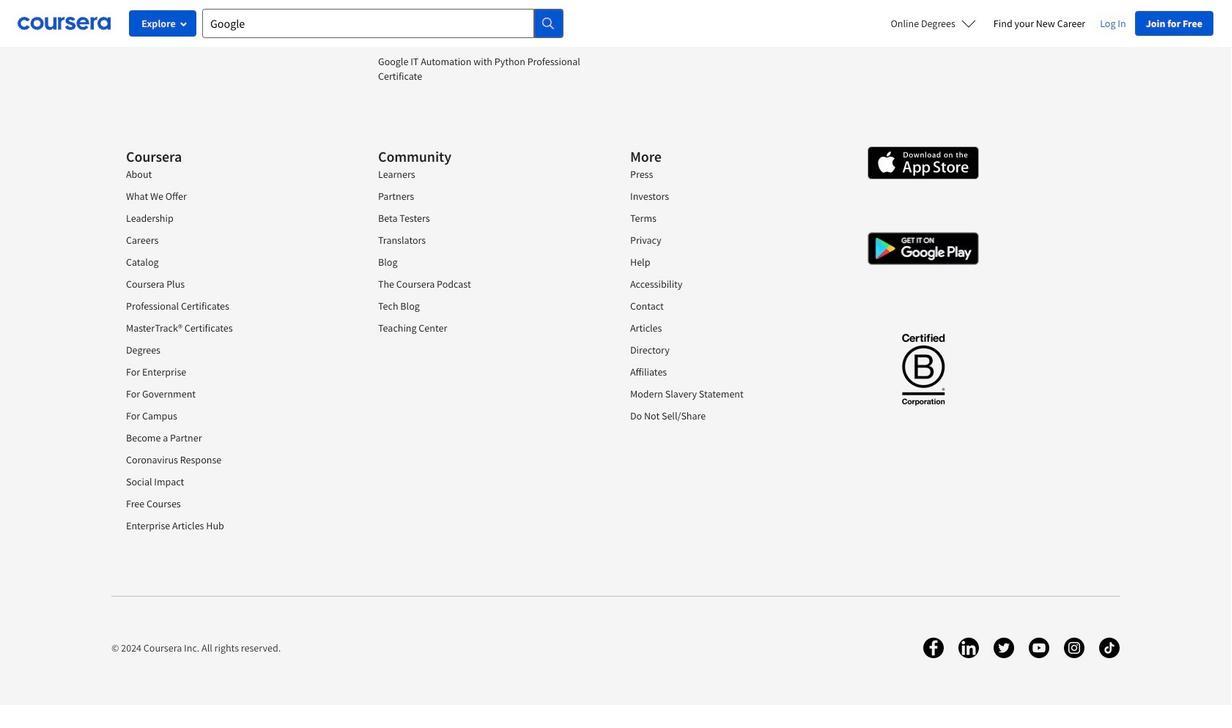 Task type: vqa. For each thing, say whether or not it's contained in the screenshot.
Projects,
no



Task type: locate. For each thing, give the bounding box(es) containing it.
coursera image
[[18, 12, 111, 35]]

list
[[378, 0, 588, 91], [882, 0, 1092, 17], [126, 167, 336, 540], [378, 167, 588, 343], [630, 167, 840, 431]]

download on the app store image
[[868, 146, 979, 179]]

footer
[[0, 0, 1231, 705]]

list item
[[126, 0, 336, 10], [378, 0, 588, 25], [378, 32, 588, 47], [378, 54, 588, 83], [126, 167, 336, 181], [378, 167, 588, 181], [630, 167, 840, 181], [126, 189, 336, 203], [378, 189, 588, 203], [630, 189, 840, 203], [126, 211, 336, 225], [378, 211, 588, 225], [630, 211, 840, 225], [126, 233, 336, 247], [378, 233, 588, 247], [630, 233, 840, 247], [126, 255, 336, 269], [378, 255, 588, 269], [630, 255, 840, 269], [126, 277, 336, 291], [378, 277, 588, 291], [630, 277, 840, 291], [126, 299, 336, 313], [378, 299, 588, 313], [630, 299, 840, 313], [126, 321, 336, 335], [378, 321, 588, 335], [630, 321, 840, 335], [126, 343, 336, 357], [630, 343, 840, 357], [126, 365, 336, 379], [630, 365, 840, 379], [126, 387, 336, 401], [630, 387, 840, 401], [126, 409, 336, 423], [630, 409, 840, 423], [126, 431, 336, 445], [126, 453, 336, 467], [126, 475, 336, 489], [126, 497, 336, 511], [126, 519, 336, 533]]

None search field
[[202, 9, 564, 38]]

coursera tiktok image
[[1099, 638, 1120, 658]]

logo of certified b corporation image
[[893, 326, 953, 413]]



Task type: describe. For each thing, give the bounding box(es) containing it.
coursera twitter image
[[994, 638, 1014, 658]]

coursera linkedin image
[[959, 638, 979, 658]]

coursera instagram image
[[1064, 638, 1085, 658]]

coursera youtube image
[[1029, 638, 1049, 658]]

coursera facebook image
[[923, 638, 944, 658]]

What do you want to learn? text field
[[202, 9, 534, 38]]

get it on google play image
[[868, 233, 979, 266]]



